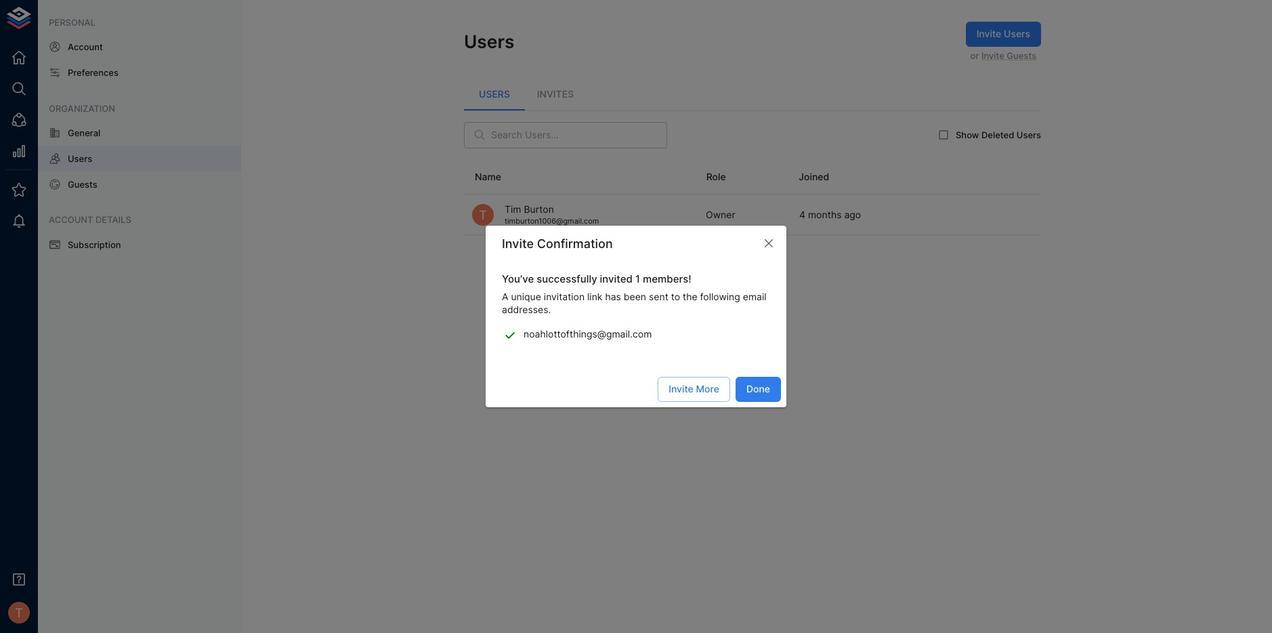Task type: vqa. For each thing, say whether or not it's contained in the screenshot.
been
yes



Task type: describe. For each thing, give the bounding box(es) containing it.
personal
[[49, 17, 96, 28]]

been
[[624, 290, 647, 302]]

4
[[800, 209, 806, 220]]

you've successfully invited 1 member s! a unique invitation link has been sent to the following email addresses.
[[502, 273, 767, 315]]

more
[[696, 383, 720, 395]]

invite for invite users
[[977, 28, 1002, 39]]

1 vertical spatial guests
[[68, 179, 97, 190]]

invites
[[537, 88, 574, 100]]

users down general
[[68, 153, 92, 164]]

you've
[[502, 273, 534, 286]]

a
[[502, 290, 509, 302]]

confirmation
[[537, 236, 613, 251]]

account
[[68, 41, 103, 52]]

invites button
[[525, 78, 586, 110]]

or
[[971, 50, 980, 61]]

member
[[643, 273, 683, 286]]

addresses.
[[502, 304, 551, 315]]

or invite guests
[[971, 50, 1037, 61]]

subscription
[[68, 239, 121, 250]]

successfully
[[537, 273, 598, 286]]

noahlottofthings@gmail.com
[[524, 328, 652, 339]]

4 months ago
[[800, 209, 862, 220]]

invite for invite confirmation
[[502, 236, 534, 251]]

general
[[68, 127, 101, 138]]

users
[[479, 88, 510, 100]]

tim
[[505, 204, 522, 215]]

invite right or
[[982, 50, 1005, 61]]

burton
[[524, 204, 554, 215]]

account link
[[38, 34, 241, 60]]

invitation
[[544, 290, 585, 302]]

done button
[[736, 377, 781, 402]]

1 horizontal spatial guests
[[1007, 50, 1037, 61]]

joined
[[799, 171, 830, 182]]

link
[[588, 290, 603, 302]]

to
[[671, 290, 680, 302]]

details
[[96, 214, 131, 225]]

invite users
[[977, 28, 1031, 39]]

preferences link
[[38, 60, 241, 86]]

account details
[[49, 214, 131, 225]]

tab list containing users
[[464, 78, 1042, 110]]

invited
[[600, 273, 633, 286]]



Task type: locate. For each thing, give the bounding box(es) containing it.
invite confirmation dialog
[[486, 226, 787, 407]]

invite more
[[669, 383, 720, 395]]

0 horizontal spatial t
[[15, 605, 23, 620]]

name
[[475, 171, 502, 182]]

general link
[[38, 120, 241, 146]]

guests down invite users button at the top of page
[[1007, 50, 1037, 61]]

users inside button
[[1004, 28, 1031, 39]]

users
[[1004, 28, 1031, 39], [464, 30, 515, 52], [1017, 130, 1042, 140], [68, 153, 92, 164]]

the
[[683, 290, 698, 302]]

show
[[956, 130, 980, 140]]

guests up account details at the left top
[[68, 179, 97, 190]]

done
[[747, 383, 771, 395]]

subscription link
[[38, 231, 241, 257]]

invite more button
[[658, 377, 731, 402]]

guests
[[1007, 50, 1037, 61], [68, 179, 97, 190]]

invite confirmation
[[502, 236, 613, 251]]

invite left more
[[669, 383, 694, 395]]

timburton1006@gmail.com
[[505, 216, 599, 226]]

sent
[[649, 290, 669, 302]]

users right deleted
[[1017, 130, 1042, 140]]

t button
[[4, 598, 34, 628]]

invite down tim
[[502, 236, 534, 251]]

0 vertical spatial guests
[[1007, 50, 1037, 61]]

1 vertical spatial t
[[15, 605, 23, 620]]

tim burton timburton1006@gmail.com
[[505, 204, 599, 226]]

ago
[[845, 209, 862, 220]]

1 horizontal spatial t
[[479, 207, 487, 222]]

invite up or
[[977, 28, 1002, 39]]

invite inside button
[[977, 28, 1002, 39]]

invite for invite more
[[669, 383, 694, 395]]

invite inside button
[[669, 383, 694, 395]]

users up invite guests link
[[1004, 28, 1031, 39]]

users up users
[[464, 30, 515, 52]]

email
[[743, 290, 767, 302]]

organization
[[49, 103, 115, 114]]

t
[[479, 207, 487, 222], [15, 605, 23, 620]]

1
[[636, 273, 640, 286]]

invite guests link
[[982, 50, 1037, 61]]

users button
[[464, 78, 525, 110]]

tab list
[[464, 78, 1042, 110]]

invite users button
[[966, 22, 1042, 46]]

account
[[49, 214, 93, 225]]

following
[[701, 290, 741, 302]]

0 vertical spatial t
[[479, 207, 487, 222]]

preferences
[[68, 67, 119, 78]]

s!
[[683, 273, 692, 286]]

show deleted users
[[956, 130, 1042, 140]]

role
[[707, 171, 726, 182]]

deleted
[[982, 130, 1015, 140]]

t inside button
[[15, 605, 23, 620]]

invite
[[977, 28, 1002, 39], [982, 50, 1005, 61], [502, 236, 534, 251], [669, 383, 694, 395]]

users link
[[38, 146, 241, 172]]

months
[[808, 209, 842, 220]]

Search Users... text field
[[491, 122, 668, 148]]

guests link
[[38, 172, 241, 197]]

has
[[606, 290, 621, 302]]

0 horizontal spatial guests
[[68, 179, 97, 190]]

unique
[[511, 290, 541, 302]]

owner
[[706, 209, 736, 220]]



